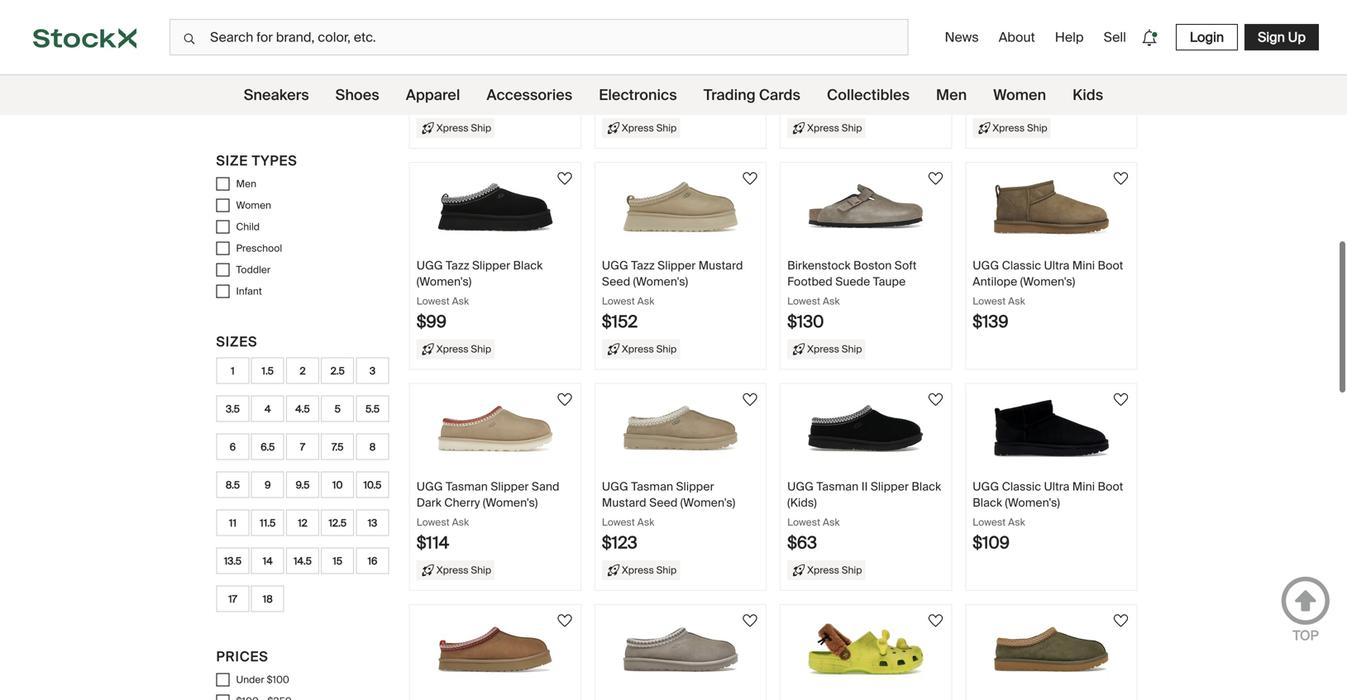 Task type: describe. For each thing, give the bounding box(es) containing it.
(women's) inside ugg tasman slipper sand dark cherry (women's) lowest ask $114
[[483, 491, 538, 506]]

lowest ask $73
[[787, 69, 840, 107]]

kids link
[[1073, 75, 1103, 115]]

natural
[[633, 49, 672, 64]]

16
[[368, 551, 377, 563]]

mustard for $123
[[602, 491, 646, 506]]

ask inside ugg tasman slipper sand dark cherry (women's) lowest ask $114
[[452, 512, 469, 525]]

13 button
[[356, 506, 389, 532]]

prices
[[216, 644, 268, 662]]

ugg tasman slipper goat (women's) image
[[623, 614, 738, 676]]

xpress for $123
[[622, 560, 654, 572]]

10.5
[[364, 475, 381, 487]]

17
[[228, 589, 237, 601]]

ugg tazz slipper heritage braid natural (women's) lowest ask $140
[[602, 33, 745, 107]]

(women's) inside ugg tazz slipper black (women's) lowest ask $99
[[417, 270, 472, 285]]

10.5 button
[[356, 468, 389, 494]]

1.5
[[262, 360, 274, 373]]

ship for $128
[[471, 117, 491, 130]]

sign up
[[1258, 29, 1306, 46]]

taupe
[[873, 270, 906, 285]]

ugg for ugg classic ultra mini platform boot chestnut (women's)
[[417, 33, 443, 48]]

xpress for $130
[[807, 338, 839, 351]]

xpress ship for $130
[[807, 338, 862, 351]]

suede
[[835, 270, 870, 285]]

login button
[[1176, 24, 1238, 50]]

about
[[999, 29, 1035, 46]]

xpress ship for $63
[[807, 560, 862, 572]]

5 button
[[321, 392, 354, 418]]

slipper for $114
[[491, 475, 529, 490]]

(women's) inside ugg classic ultra mini platform boot chestnut (women's)
[[417, 64, 472, 80]]

tazz for lowest
[[631, 33, 655, 48]]

braid
[[602, 49, 630, 64]]

xpress ship for $140
[[622, 117, 677, 130]]

ugg tazz slipper mustard seed (women's) image
[[623, 172, 738, 234]]

6
[[230, 437, 236, 449]]

xpress for $140
[[622, 117, 654, 130]]

follow image for $123
[[740, 386, 760, 406]]

back to top image
[[1281, 576, 1331, 626]]

timberland
[[216, 16, 309, 34]]

1
[[231, 360, 235, 373]]

slipper for $99
[[472, 254, 510, 269]]

ask inside lowest ask $128
[[452, 69, 469, 82]]

slipper for $140
[[658, 33, 696, 48]]

about link
[[992, 22, 1042, 53]]

women inside product category switcher element
[[993, 86, 1046, 105]]

2
[[300, 360, 306, 373]]

9.5
[[296, 475, 310, 487]]

ugg for ugg tasman ii slipper black (kids) lowest ask $63
[[787, 475, 814, 490]]

black inside ugg tasman ii slipper black (kids) lowest ask $63
[[912, 475, 941, 490]]

kids
[[1073, 86, 1103, 105]]

cards
[[759, 86, 800, 105]]

platform
[[417, 49, 462, 64]]

other
[[216, 96, 265, 113]]

lowest inside ugg tasman ii slipper black (kids) lowest ask $63
[[787, 512, 820, 525]]

ship for $99
[[471, 338, 491, 351]]

lowest inside ugg tazz slipper mustard seed (women's) lowest ask $152
[[602, 291, 635, 303]]

other button
[[216, 94, 265, 120]]

lowest inside "ugg classic ultra mini boot antilope (women's) lowest ask $139"
[[973, 291, 1006, 303]]

xpress for $99
[[436, 338, 469, 351]]

sign up button
[[1245, 24, 1319, 50]]

7.5 button
[[321, 430, 354, 456]]

0 horizontal spatial women
[[236, 195, 271, 208]]

dark
[[417, 491, 441, 506]]

9 button
[[251, 468, 284, 494]]

15
[[333, 551, 342, 563]]

4.5
[[295, 398, 310, 411]]

follow image for $130
[[926, 165, 945, 184]]

seed for $152
[[602, 270, 630, 285]]

9.5 button
[[286, 468, 319, 494]]

mini for $109
[[1072, 475, 1095, 490]]

follow image for $109
[[1111, 386, 1131, 406]]

ugg button
[[216, 41, 249, 67]]

shoes
[[335, 86, 379, 105]]

$139
[[973, 307, 1008, 328]]

follow image for ugg tasman slipper goat (women's) image
[[740, 607, 760, 627]]

infant
[[236, 281, 262, 294]]

up
[[1288, 29, 1306, 46]]

clog
[[864, 33, 890, 48]]

12
[[298, 513, 307, 525]]

(women's) inside 'ugg tazz slipper heritage braid natural (women's) lowest ask $140'
[[675, 49, 730, 64]]

(kids)
[[787, 491, 817, 506]]

slipper for $152
[[658, 254, 696, 269]]

ugg classic ultra mini boot antilope (women's) image
[[993, 172, 1109, 234]]

classic for ugg classic ultra mini platform boot chestnut (women's)
[[446, 33, 485, 48]]

boston
[[853, 254, 892, 269]]

accessories link
[[487, 75, 572, 115]]

follow image right 'ugg tazz slipper chestnut (kids)' image
[[555, 607, 575, 627]]

ugg tazz slipper black (women's) image
[[437, 172, 553, 234]]

birkenstock boston soft footbed suede taupe image
[[808, 172, 924, 234]]

men inside product category switcher element
[[936, 86, 967, 105]]

ugg for ugg classic ultra mini boot antilope (women's) lowest ask $139
[[973, 254, 999, 269]]

3.5
[[226, 398, 240, 411]]

8 button
[[356, 430, 389, 456]]

follow image for ugg tasman ii slipper black (kids) image
[[926, 386, 945, 406]]

follow image for $99
[[555, 165, 575, 184]]

types
[[252, 148, 297, 165]]

product category switcher element
[[0, 75, 1347, 115]]

birkenstock
[[787, 254, 851, 269]]

ask inside 'ugg tazz slipper heritage braid natural (women's) lowest ask $140'
[[637, 69, 654, 82]]

apparel link
[[406, 75, 460, 115]]

accessories
[[487, 86, 572, 105]]

$113
[[973, 86, 1005, 107]]

7.5
[[332, 437, 344, 449]]

under $100
[[236, 669, 289, 682]]

ask inside lowest ask $73
[[823, 69, 840, 82]]

ask inside "ugg classic ultra mini boot antilope (women's) lowest ask $139"
[[1008, 291, 1025, 303]]

size
[[216, 148, 248, 165]]

ugg for ugg tasman slipper sand dark cherry (women's) lowest ask $114
[[417, 475, 443, 490]]

ship for $123
[[656, 560, 677, 572]]

stockx logo link
[[0, 0, 170, 74]]

16 button
[[356, 544, 389, 570]]

(women's) inside ugg classic ultra mini boot black (women's) lowest ask $109
[[1005, 491, 1060, 506]]

mini for $139
[[1072, 254, 1095, 269]]

14
[[263, 551, 273, 563]]

2 button
[[286, 354, 319, 380]]

14 button
[[251, 544, 284, 570]]

tazz for ask
[[631, 254, 655, 269]]

13.5 button
[[216, 544, 249, 570]]

classic for ugg classic ultra mini boot black (women's) lowest ask $109
[[1002, 475, 1041, 490]]

4 button
[[251, 392, 284, 418]]

seed for $123
[[649, 491, 678, 506]]

8
[[369, 437, 376, 449]]

5
[[335, 398, 341, 411]]

xpress ship for $113
[[993, 117, 1047, 130]]

lowest inside 'ugg tasman slipper mustard seed (women's) lowest ask $123'
[[602, 512, 635, 525]]

6.5 button
[[251, 430, 284, 456]]

2.5 button
[[321, 354, 354, 380]]

17 button
[[216, 582, 249, 608]]

ultra for $109
[[1044, 475, 1070, 490]]

news link
[[938, 22, 985, 53]]

$63
[[787, 528, 817, 549]]

ugg tasman ii slipper black (kids) image
[[808, 393, 924, 455]]

versace
[[216, 69, 282, 87]]

10 button
[[321, 468, 354, 494]]

notification unread icon image
[[1138, 26, 1161, 49]]

ugg tazz slipper black (women's) lowest ask $99
[[417, 254, 543, 328]]

collectibles link
[[827, 75, 910, 115]]

4.5 button
[[286, 392, 319, 418]]

sell link
[[1097, 22, 1133, 53]]

lowest inside ugg classic ultra mini boot black (women's) lowest ask $109
[[973, 512, 1006, 525]]

ugg tazz slipper mustard seed (women's) lowest ask $152
[[602, 254, 743, 328]]

classic for ugg classic ultra mini boot antilope (women's) lowest ask $139
[[1002, 254, 1041, 269]]

lowest inside ugg tasman slipper sand dark cherry (women's) lowest ask $114
[[417, 512, 450, 525]]

heritage
[[698, 33, 745, 48]]



Task type: locate. For each thing, give the bounding box(es) containing it.
$130
[[787, 307, 824, 328]]

xpress down $73
[[807, 117, 839, 130]]

men left '$113'
[[936, 86, 967, 105]]

xpress ship for $73
[[807, 117, 862, 130]]

ask inside ugg tasman ii slipper black (kids) lowest ask $63
[[823, 512, 840, 525]]

follow image right ugg tasman slipper sand dark cherry (women's) image
[[555, 386, 575, 406]]

slipper right the ii
[[871, 475, 909, 490]]

ugg inside ugg disquette slipper chestnut (women's) lowest ask $113
[[973, 33, 999, 48]]

ultra down ugg classic ultra mini boot black (women's) image in the bottom right of the page
[[1044, 475, 1070, 490]]

ultra
[[488, 33, 513, 48], [1044, 254, 1070, 269], [1044, 475, 1070, 490]]

1 vertical spatial men
[[236, 173, 256, 186]]

0 horizontal spatial men
[[236, 173, 256, 186]]

xpress for $63
[[807, 560, 839, 572]]

follow image right the ugg tazz slipper mustard seed (women's) image
[[740, 165, 760, 184]]

ship down 'ugg tasman slipper mustard seed (women's) lowest ask $123'
[[656, 560, 677, 572]]

ugg for ugg tasman slipper mustard seed (women's) lowest ask $123
[[602, 475, 628, 490]]

(women's) down sand
[[483, 491, 538, 506]]

5.5
[[365, 398, 380, 411]]

xpress ship
[[436, 117, 491, 130], [622, 117, 677, 130], [807, 117, 862, 130], [993, 117, 1047, 130], [436, 338, 491, 351], [622, 338, 677, 351], [807, 338, 862, 351], [436, 560, 491, 572], [622, 560, 677, 572], [807, 560, 862, 572]]

1 horizontal spatial women
[[993, 86, 1046, 105]]

ship down "women" "link"
[[1027, 117, 1047, 130]]

women
[[993, 86, 1046, 105], [236, 195, 271, 208]]

ship for $140
[[656, 117, 677, 130]]

$73
[[787, 86, 815, 107]]

tazz inside ugg tazz slipper black (women's) lowest ask $99
[[446, 254, 469, 269]]

lowest inside 'ugg tazz slipper heritage braid natural (women's) lowest ask $140'
[[602, 69, 635, 82]]

ugg tasman slipper mustard seed (women's) lowest ask $123
[[602, 475, 735, 549]]

classic inside "ugg classic ultra mini boot antilope (women's) lowest ask $139"
[[1002, 254, 1041, 269]]

classic up antilope
[[1002, 254, 1041, 269]]

ship down birkenstock boston soft footbed suede taupe lowest ask $130
[[842, 338, 862, 351]]

chestnut up accessories link
[[493, 49, 542, 64]]

3
[[370, 360, 375, 373]]

chestnut down about
[[973, 49, 1022, 64]]

follow image for $139
[[1111, 165, 1131, 184]]

7 button
[[286, 430, 319, 456]]

ugg inside "ugg classic ultra mini boot antilope (women's) lowest ask $139"
[[973, 254, 999, 269]]

slipper up natural
[[658, 33, 696, 48]]

tasman up cherry
[[446, 475, 488, 490]]

follow image right 'ugg tasman slipper burnt olive (women's)' image
[[1111, 607, 1131, 627]]

men link
[[936, 75, 967, 115]]

slipper inside ugg disquette slipper chestnut (women's) lowest ask $113
[[1057, 33, 1095, 48]]

0 vertical spatial ultra
[[488, 33, 513, 48]]

ship for $113
[[1027, 117, 1047, 130]]

0 horizontal spatial mustard
[[602, 491, 646, 506]]

ugg inside ugg tazz slipper black (women's) lowest ask $99
[[417, 254, 443, 269]]

11 button
[[216, 506, 249, 532]]

women down disquette
[[993, 86, 1046, 105]]

classic up $109
[[1002, 475, 1041, 490]]

0 horizontal spatial black
[[513, 254, 543, 269]]

tasman up $123
[[631, 475, 673, 490]]

(women's) inside "ugg classic ultra mini boot antilope (women's) lowest ask $139"
[[1020, 270, 1075, 285]]

trading cards link
[[704, 75, 800, 115]]

2 vertical spatial mini
[[1072, 475, 1095, 490]]

xpress ship for $99
[[436, 338, 491, 351]]

0 vertical spatial seed
[[602, 270, 630, 285]]

(women's) down platform
[[417, 64, 472, 80]]

classic for crocs classic clog mater
[[822, 33, 862, 48]]

slipper for $113
[[1057, 33, 1095, 48]]

xpress ship for $114
[[436, 560, 491, 572]]

ugg tasman slipper sand dark cherry (women's) image
[[437, 393, 553, 455]]

0 vertical spatial mini
[[516, 33, 539, 48]]

crocs classic clog dreamworks shrek image
[[808, 614, 924, 676]]

lowest up $99
[[417, 291, 450, 303]]

seed inside 'ugg tasman slipper mustard seed (women's) lowest ask $123'
[[649, 491, 678, 506]]

ship for $152
[[656, 338, 677, 351]]

mustard for $152
[[698, 254, 743, 269]]

boot for $139
[[1098, 254, 1123, 269]]

ask inside 'ugg tasman slipper mustard seed (women's) lowest ask $123'
[[637, 512, 654, 525]]

ugg inside ugg tasman slipper sand dark cherry (women's) lowest ask $114
[[417, 475, 443, 490]]

1 vertical spatial mini
[[1072, 254, 1095, 269]]

1 vertical spatial mustard
[[602, 491, 646, 506]]

follow image for $114
[[555, 386, 575, 406]]

xpress ship down the $128 at top
[[436, 117, 491, 130]]

(women's) inside ugg tazz slipper mustard seed (women's) lowest ask $152
[[633, 270, 688, 285]]

12.5 button
[[321, 506, 354, 532]]

Search... search field
[[170, 19, 908, 55]]

(women's) up $99
[[417, 270, 472, 285]]

black right the ii
[[912, 475, 941, 490]]

xpress for $73
[[807, 117, 839, 130]]

0 horizontal spatial chestnut
[[493, 49, 542, 64]]

ultra for $139
[[1044, 254, 1070, 269]]

(women's) down "heritage"
[[675, 49, 730, 64]]

ship
[[471, 117, 491, 130], [656, 117, 677, 130], [842, 117, 862, 130], [1027, 117, 1047, 130], [471, 338, 491, 351], [656, 338, 677, 351], [842, 338, 862, 351], [471, 560, 491, 572], [656, 560, 677, 572], [842, 560, 862, 572]]

sign
[[1258, 29, 1285, 46]]

ship for $73
[[842, 117, 862, 130]]

0 vertical spatial mustard
[[698, 254, 743, 269]]

tasman left the ii
[[816, 475, 859, 490]]

tasman for ask
[[446, 475, 488, 490]]

follow image right birkenstock boston soft footbed suede taupe "image" at top right
[[926, 165, 945, 184]]

ugg for ugg tazz slipper heritage braid natural (women's) lowest ask $140
[[602, 33, 628, 48]]

seed down ugg tasman slipper mustard seed (women's) image
[[649, 491, 678, 506]]

12.5
[[329, 513, 346, 525]]

0 vertical spatial follow image
[[926, 386, 945, 406]]

(women's) up $109
[[1005, 491, 1060, 506]]

slipper inside ugg tasman ii slipper black (kids) lowest ask $63
[[871, 475, 909, 490]]

follow image right ugg tasman ii slipper black (kids) image
[[926, 386, 945, 406]]

mini
[[516, 33, 539, 48], [1072, 254, 1095, 269], [1072, 475, 1095, 490]]

slipper left sell link
[[1057, 33, 1095, 48]]

7
[[300, 437, 305, 449]]

4
[[265, 398, 271, 411]]

xpress down "electronics" link
[[622, 117, 654, 130]]

mater
[[892, 33, 924, 48]]

2 tasman from the left
[[631, 475, 673, 490]]

tazz for $99
[[446, 254, 469, 269]]

ship down ugg tasman ii slipper black (kids) lowest ask $63
[[842, 560, 862, 572]]

xpress
[[436, 117, 469, 130], [622, 117, 654, 130], [807, 117, 839, 130], [993, 117, 1025, 130], [436, 338, 469, 351], [622, 338, 654, 351], [807, 338, 839, 351], [436, 560, 469, 572], [622, 560, 654, 572], [807, 560, 839, 572]]

2 vertical spatial boot
[[1098, 475, 1123, 490]]

xpress for $128
[[436, 117, 469, 130]]

women link
[[993, 75, 1046, 115]]

0 vertical spatial men
[[936, 86, 967, 105]]

chestnut inside ugg classic ultra mini platform boot chestnut (women's)
[[493, 49, 542, 64]]

$140
[[602, 86, 639, 107]]

size types
[[216, 148, 297, 165]]

xpress down "women" "link"
[[993, 117, 1025, 130]]

ugg up $109
[[973, 475, 999, 490]]

xpress for $113
[[993, 117, 1025, 130]]

soft
[[895, 254, 917, 269]]

ugg for ugg disquette slipper chestnut (women's) lowest ask $113
[[973, 33, 999, 48]]

lowest up $109
[[973, 512, 1006, 525]]

seed inside ugg tazz slipper mustard seed (women's) lowest ask $152
[[602, 270, 630, 285]]

xpress ship down $130
[[807, 338, 862, 351]]

black up $109
[[973, 491, 1002, 506]]

ship down ugg tasman slipper sand dark cherry (women's) lowest ask $114
[[471, 560, 491, 572]]

follow image right crocs classic clog dreamworks shrek image
[[926, 607, 945, 627]]

14.5
[[294, 551, 312, 563]]

5.5 button
[[356, 392, 389, 418]]

black down ugg tazz slipper black (women's) image
[[513, 254, 543, 269]]

ship for $63
[[842, 560, 862, 572]]

ugg up versace
[[216, 43, 249, 60]]

1 tasman from the left
[[446, 475, 488, 490]]

1 horizontal spatial follow image
[[926, 386, 945, 406]]

ultra inside ugg classic ultra mini boot black (women's) lowest ask $109
[[1044, 475, 1070, 490]]

xpress ship for $152
[[622, 338, 677, 351]]

ii
[[861, 475, 868, 490]]

tazz inside ugg tazz slipper mustard seed (women's) lowest ask $152
[[631, 254, 655, 269]]

ugg for ugg
[[216, 43, 249, 60]]

xpress ship down $99
[[436, 338, 491, 351]]

ugg up $123
[[602, 475, 628, 490]]

ugg tasman slipper mustard seed (women's) image
[[623, 393, 738, 455]]

1 horizontal spatial black
[[912, 475, 941, 490]]

follow image right "ugg classic ultra mini boot antilope (women's)" image
[[1111, 165, 1131, 184]]

xpress for $152
[[622, 338, 654, 351]]

0 horizontal spatial follow image
[[740, 607, 760, 627]]

2 horizontal spatial black
[[973, 491, 1002, 506]]

boot inside ugg classic ultra mini boot black (women's) lowest ask $109
[[1098, 475, 1123, 490]]

black inside ugg classic ultra mini boot black (women's) lowest ask $109
[[973, 491, 1002, 506]]

chestnut inside ugg disquette slipper chestnut (women's) lowest ask $113
[[973, 49, 1022, 64]]

3 tasman from the left
[[816, 475, 859, 490]]

xpress ship for $128
[[436, 117, 491, 130]]

(women's) down help
[[1025, 49, 1080, 64]]

news
[[945, 29, 979, 46]]

0 vertical spatial women
[[993, 86, 1046, 105]]

tazz up natural
[[631, 33, 655, 48]]

1 vertical spatial seed
[[649, 491, 678, 506]]

ask inside ugg tazz slipper black (women's) lowest ask $99
[[452, 291, 469, 303]]

xpress ship down electronics
[[622, 117, 677, 130]]

black inside ugg tazz slipper black (women's) lowest ask $99
[[513, 254, 543, 269]]

9
[[265, 475, 271, 487]]

$100
[[267, 669, 289, 682]]

0 vertical spatial boot
[[465, 49, 490, 64]]

ugg inside ugg classic ultra mini boot black (women's) lowest ask $109
[[973, 475, 999, 490]]

help link
[[1048, 22, 1090, 53]]

ask inside ugg classic ultra mini boot black (women's) lowest ask $109
[[1008, 512, 1025, 525]]

cherry
[[444, 491, 480, 506]]

(women's) inside ugg disquette slipper chestnut (women's) lowest ask $113
[[1025, 49, 1080, 64]]

ugg classic ultra mini boot antilope (women's) lowest ask $139
[[973, 254, 1123, 328]]

child
[[236, 216, 260, 229]]

1 horizontal spatial mustard
[[698, 254, 743, 269]]

lowest up '$113'
[[973, 69, 1006, 82]]

lowest down (kids)
[[787, 512, 820, 525]]

ask inside birkenstock boston soft footbed suede taupe lowest ask $130
[[823, 291, 840, 303]]

ugg for ugg tazz slipper black (women's) lowest ask $99
[[417, 254, 443, 269]]

ugg up antilope
[[973, 254, 999, 269]]

mini inside ugg classic ultra mini boot black (women's) lowest ask $109
[[1072, 475, 1095, 490]]

slipper inside ugg tazz slipper black (women's) lowest ask $99
[[472, 254, 510, 269]]

slipper down the ugg tazz slipper mustard seed (women's) image
[[658, 254, 696, 269]]

tazz up $99
[[446, 254, 469, 269]]

slipper inside 'ugg tasman slipper mustard seed (women's) lowest ask $123'
[[676, 475, 714, 490]]

lowest inside ugg tazz slipper black (women's) lowest ask $99
[[417, 291, 450, 303]]

ugg
[[417, 33, 443, 48], [602, 33, 628, 48], [973, 33, 999, 48], [216, 43, 249, 60], [417, 254, 443, 269], [602, 254, 628, 269], [973, 254, 999, 269], [417, 475, 443, 490], [602, 475, 628, 490], [787, 475, 814, 490], [973, 475, 999, 490]]

1 vertical spatial follow image
[[740, 607, 760, 627]]

(women's) down ugg tasman slipper mustard seed (women's) image
[[680, 491, 735, 506]]

ugg left disquette
[[973, 33, 999, 48]]

ugg tazz slipper chestnut (kids) image
[[437, 614, 553, 676]]

ugg up platform
[[417, 33, 443, 48]]

$99
[[417, 307, 447, 328]]

slipper inside 'ugg tazz slipper heritage braid natural (women's) lowest ask $140'
[[658, 33, 696, 48]]

11
[[229, 513, 237, 525]]

slipper down ugg tazz slipper black (women's) image
[[472, 254, 510, 269]]

sell
[[1104, 29, 1126, 46]]

xpress down the $63
[[807, 560, 839, 572]]

boot for $109
[[1098, 475, 1123, 490]]

collectibles
[[827, 86, 910, 105]]

follow image right ugg tasman slipper mustard seed (women's) image
[[740, 386, 760, 406]]

lowest down dark
[[417, 512, 450, 525]]

lowest down 'braid'
[[602, 69, 635, 82]]

8.5
[[226, 475, 240, 487]]

footbed
[[787, 270, 833, 285]]

3 button
[[356, 354, 389, 380]]

toddler
[[236, 259, 271, 272]]

ultra inside ugg classic ultra mini platform boot chestnut (women's)
[[488, 33, 513, 48]]

ask inside ugg disquette slipper chestnut (women's) lowest ask $113
[[1008, 69, 1025, 82]]

ship down ugg tazz slipper mustard seed (women's) lowest ask $152
[[656, 338, 677, 351]]

ugg up (kids)
[[787, 475, 814, 490]]

ship for $130
[[842, 338, 862, 351]]

(women's) right antilope
[[1020, 270, 1075, 285]]

ugg tasman ii slipper black (kids) lowest ask $63
[[787, 475, 941, 549]]

women up child
[[236, 195, 271, 208]]

6.5
[[261, 437, 275, 449]]

slipper left sand
[[491, 475, 529, 490]]

2 horizontal spatial tasman
[[816, 475, 859, 490]]

top
[[1293, 627, 1319, 645]]

follow image
[[555, 165, 575, 184], [740, 165, 760, 184], [926, 165, 945, 184], [1111, 165, 1131, 184], [555, 386, 575, 406], [740, 386, 760, 406], [1111, 386, 1131, 406], [555, 607, 575, 627], [926, 607, 945, 627], [1111, 607, 1131, 627]]

ugg for ugg classic ultra mini boot black (women's) lowest ask $109
[[973, 475, 999, 490]]

xpress down $152
[[622, 338, 654, 351]]

trading
[[704, 86, 756, 105]]

ugg up $152
[[602, 254, 628, 269]]

mini down ugg classic ultra mini boot black (women's) image in the bottom right of the page
[[1072, 475, 1095, 490]]

tasman
[[446, 475, 488, 490], [631, 475, 673, 490], [816, 475, 859, 490]]

men
[[936, 86, 967, 105], [236, 173, 256, 186]]

lowest down the footbed
[[787, 291, 820, 303]]

ugg tasman slipper sand dark cherry (women's) lowest ask $114
[[417, 475, 559, 549]]

classic inside ugg classic ultra mini boot black (women's) lowest ask $109
[[1002, 475, 1041, 490]]

1 horizontal spatial men
[[936, 86, 967, 105]]

slipper down ugg tasman slipper mustard seed (women's) image
[[676, 475, 714, 490]]

ask inside ugg tazz slipper mustard seed (women's) lowest ask $152
[[637, 291, 654, 303]]

1 vertical spatial ultra
[[1044, 254, 1070, 269]]

ugg inside ugg classic ultra mini platform boot chestnut (women's)
[[417, 33, 443, 48]]

xpress ship down $152
[[622, 338, 677, 351]]

2.5
[[331, 360, 345, 373]]

lowest
[[417, 69, 450, 82], [602, 69, 635, 82], [787, 69, 820, 82], [973, 69, 1006, 82], [417, 291, 450, 303], [602, 291, 635, 303], [787, 291, 820, 303], [973, 291, 1006, 303], [417, 512, 450, 525], [602, 512, 635, 525], [787, 512, 820, 525], [973, 512, 1006, 525]]

ship down accessories link
[[471, 117, 491, 130]]

slipper inside ugg tasman slipper sand dark cherry (women's) lowest ask $114
[[491, 475, 529, 490]]

2 vertical spatial ultra
[[1044, 475, 1070, 490]]

follow image right ugg tazz slipper black (women's) image
[[555, 165, 575, 184]]

(women's) inside 'ugg tasman slipper mustard seed (women's) lowest ask $123'
[[680, 491, 735, 506]]

tasman for $123
[[631, 475, 673, 490]]

xpress for $114
[[436, 560, 469, 572]]

1 chestnut from the left
[[493, 49, 542, 64]]

lowest inside birkenstock boston soft footbed suede taupe lowest ask $130
[[787, 291, 820, 303]]

ugg classic ultra mini boot black (women's) lowest ask $109
[[973, 475, 1123, 549]]

1 horizontal spatial chestnut
[[973, 49, 1022, 64]]

ugg inside ugg tasman ii slipper black (kids) lowest ask $63
[[787, 475, 814, 490]]

mini down "ugg classic ultra mini boot antilope (women's)" image
[[1072, 254, 1095, 269]]

slipper for $123
[[676, 475, 714, 490]]

men down size types
[[236, 173, 256, 186]]

1 horizontal spatial tasman
[[631, 475, 673, 490]]

xpress ship down the $63
[[807, 560, 862, 572]]

follow image
[[926, 386, 945, 406], [740, 607, 760, 627]]

xpress ship down $123
[[622, 560, 677, 572]]

mustard inside ugg tazz slipper mustard seed (women's) lowest ask $152
[[698, 254, 743, 269]]

ship down ugg tazz slipper black (women's) lowest ask $99
[[471, 338, 491, 351]]

tasman inside ugg tasman slipper sand dark cherry (women's) lowest ask $114
[[446, 475, 488, 490]]

sand
[[532, 475, 559, 490]]

classic left clog
[[822, 33, 862, 48]]

mustard
[[698, 254, 743, 269], [602, 491, 646, 506]]

$128
[[417, 86, 453, 107]]

ship down collectibles at the right top of the page
[[842, 117, 862, 130]]

ugg tasman slipper burnt olive (women's) image
[[993, 614, 1109, 676]]

electronics
[[599, 86, 677, 105]]

timberland button
[[216, 15, 309, 41]]

tasman for $63
[[816, 475, 859, 490]]

boot inside "ugg classic ultra mini boot antilope (women's) lowest ask $139"
[[1098, 254, 1123, 269]]

mustard up $123
[[602, 491, 646, 506]]

0 horizontal spatial seed
[[602, 270, 630, 285]]

xpress down $114 on the left of page
[[436, 560, 469, 572]]

13
[[368, 513, 377, 525]]

tazz inside 'ugg tazz slipper heritage braid natural (women's) lowest ask $140'
[[631, 33, 655, 48]]

ugg up 'braid'
[[602, 33, 628, 48]]

classic inside ugg classic ultra mini platform boot chestnut (women's)
[[446, 33, 485, 48]]

stockx logo image
[[33, 28, 136, 48]]

boot inside ugg classic ultra mini platform boot chestnut (women's)
[[465, 49, 490, 64]]

lowest inside lowest ask $73
[[787, 69, 820, 82]]

1 horizontal spatial seed
[[649, 491, 678, 506]]

2 chestnut from the left
[[973, 49, 1022, 64]]

tasman inside ugg tasman ii slipper black (kids) lowest ask $63
[[816, 475, 859, 490]]

ugg classic ultra mini boot black (women's) image
[[993, 393, 1109, 455]]

ugg up dark
[[417, 475, 443, 490]]

mini up the accessories
[[516, 33, 539, 48]]

0 horizontal spatial tasman
[[446, 475, 488, 490]]

ultra up accessories link
[[488, 33, 513, 48]]

lowest inside ugg disquette slipper chestnut (women's) lowest ask $113
[[973, 69, 1006, 82]]

tasman inside 'ugg tasman slipper mustard seed (women's) lowest ask $123'
[[631, 475, 673, 490]]

lowest down antilope
[[973, 291, 1006, 303]]

18
[[263, 589, 273, 601]]

lowest up $73
[[787, 69, 820, 82]]

1 vertical spatial boot
[[1098, 254, 1123, 269]]

follow image right ugg classic ultra mini boot black (women's) image in the bottom right of the page
[[1111, 386, 1131, 406]]

xpress down $123
[[622, 560, 654, 572]]

lowest ask $128
[[417, 69, 469, 107]]

slipper inside ugg tazz slipper mustard seed (women's) lowest ask $152
[[658, 254, 696, 269]]

under
[[236, 669, 264, 682]]

lowest inside lowest ask $128
[[417, 69, 450, 82]]

lowest up apparel
[[417, 69, 450, 82]]

xpress ship down "women" "link"
[[993, 117, 1047, 130]]

trading cards
[[704, 86, 800, 105]]

mini inside "ugg classic ultra mini boot antilope (women's) lowest ask $139"
[[1072, 254, 1095, 269]]

mustard inside 'ugg tasman slipper mustard seed (women's) lowest ask $123'
[[602, 491, 646, 506]]

boot
[[465, 49, 490, 64], [1098, 254, 1123, 269], [1098, 475, 1123, 490]]

ultra inside "ugg classic ultra mini boot antilope (women's) lowest ask $139"
[[1044, 254, 1070, 269]]

ship for $114
[[471, 560, 491, 572]]

ugg inside ugg tazz slipper mustard seed (women's) lowest ask $152
[[602, 254, 628, 269]]

ugg inside 'ugg tasman slipper mustard seed (women's) lowest ask $123'
[[602, 475, 628, 490]]

ugg inside 'ugg tazz slipper heritage braid natural (women's) lowest ask $140'
[[602, 33, 628, 48]]

xpress ship for $123
[[622, 560, 677, 572]]

sneakers
[[244, 86, 309, 105]]

follow image for $152
[[740, 165, 760, 184]]

apparel
[[406, 86, 460, 105]]

mini inside ugg classic ultra mini platform boot chestnut (women's)
[[516, 33, 539, 48]]

black
[[513, 254, 543, 269], [912, 475, 941, 490], [973, 491, 1002, 506]]

mustard down the ugg tazz slipper mustard seed (women's) image
[[698, 254, 743, 269]]

xpress down $130
[[807, 338, 839, 351]]

14.5 button
[[286, 544, 319, 570]]

tazz up $152
[[631, 254, 655, 269]]

xpress ship down lowest ask $73
[[807, 117, 862, 130]]

ugg for ugg tazz slipper mustard seed (women's) lowest ask $152
[[602, 254, 628, 269]]

seed up $152
[[602, 270, 630, 285]]

1 vertical spatial women
[[236, 195, 271, 208]]

xpress down the $128 at top
[[436, 117, 469, 130]]

crocs classic clog mater
[[787, 33, 924, 48]]



Task type: vqa. For each thing, say whether or not it's contained in the screenshot.
the left Product
no



